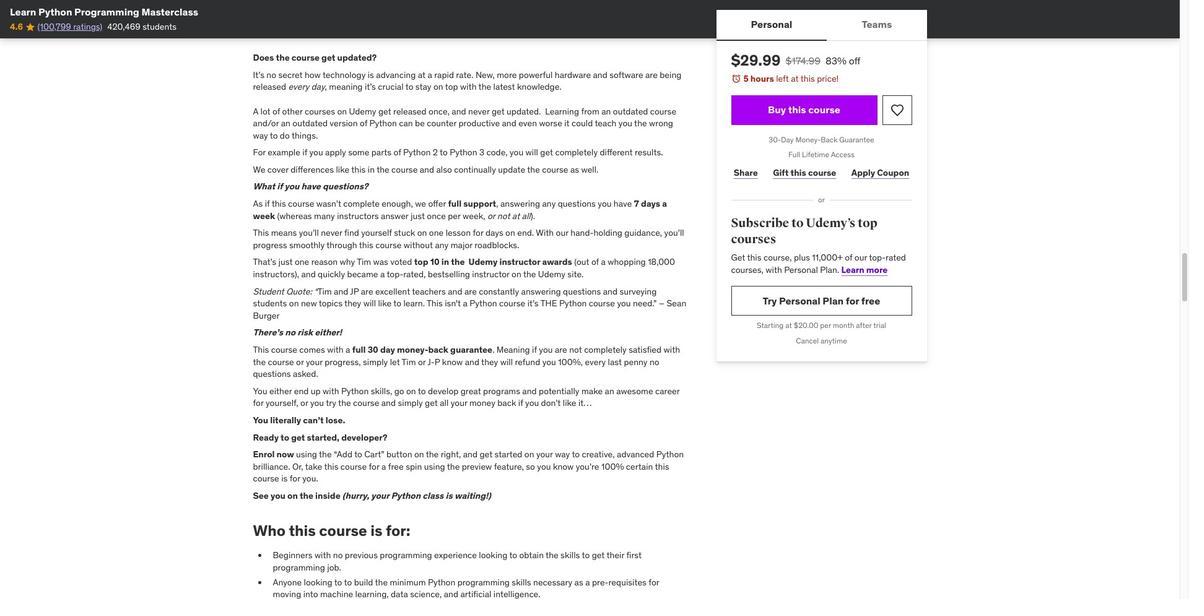 Task type: describe. For each thing, give the bounding box(es) containing it.
this for this means you'll never find yourself stuck on one lesson for days on end. with our hand-holding guidance, you'll progress smoothly through this course without any major roadblocks.
[[253, 228, 269, 239]]

0 horizontal spatial students
[[143, 21, 177, 32]]

for:
[[386, 521, 411, 541]]

0 vertical spatial programming
[[380, 550, 432, 562]]

questions inside . meaning if you are not completely satisfied with the course or your progress, simply let tim or j-p know and they will refund you 100%, every last penny no questions asked.
[[253, 369, 291, 380]]

the up take
[[319, 449, 332, 461]]

420,469 students
[[107, 21, 177, 32]]

you left don't
[[526, 398, 539, 409]]

the right update
[[528, 164, 540, 175]]

1 horizontal spatial top
[[445, 81, 458, 93]]

0 vertical spatial skills
[[561, 550, 580, 562]]

you up differences
[[310, 147, 323, 158]]

or up asked.
[[296, 357, 304, 368]]

they inside 'tim and jp are excellent teachers and are constantly answering questions and surveying students on new topics they will like to learn. this isn't a python course it's the python course you need." – sean burger'
[[345, 298, 361, 309]]

at left ).
[[512, 210, 520, 222]]

your inside using the "add to cart" button on the right, and get started on your way to creative, advanced python brilliance. or, take this course for a free spin using the preview feature, so you know you're 100% certain this course is for you.
[[537, 449, 553, 461]]

questions inside 'tim and jp are excellent teachers and are constantly answering questions and surveying students on new topics they will like to learn. this isn't a python course it's the python course you need." – sean burger'
[[563, 286, 601, 297]]

asked.
[[293, 369, 318, 380]]

wishlist image
[[890, 103, 905, 117]]

learn more link
[[842, 265, 888, 276]]

the down new,
[[479, 81, 492, 93]]

1 vertical spatial one
[[295, 257, 309, 268]]

to up you're
[[572, 449, 580, 461]]

with down rate.
[[460, 81, 477, 93]]

get down crucial
[[379, 106, 391, 117]]

and left still
[[523, 28, 537, 39]]

course left need."
[[589, 298, 615, 309]]

to left build
[[344, 577, 352, 588]]

course down the parts at left top
[[392, 164, 418, 175]]

you up refund
[[539, 345, 553, 356]]

0 horizontal spatial day
[[311, 81, 325, 93]]

python left 3
[[450, 147, 478, 158]]

get down 'literally'
[[291, 432, 305, 443]]

the inside (out of a whopping 18,000 instructors), and quickly became a top-rated, bestselling instructor on the udemy site.
[[524, 269, 536, 280]]

this down "add
[[324, 462, 339, 473]]

this up the beginners
[[289, 521, 316, 541]]

teachers
[[412, 286, 446, 297]]

instructors),
[[253, 269, 299, 280]]

10
[[430, 257, 440, 268]]

you left 'want' at the top left
[[309, 28, 323, 39]]

course left well.
[[542, 164, 569, 175]]

if down things.
[[303, 147, 307, 158]]

tim and jp are excellent teachers and are constantly answering questions and surveying students on new topics they will like to learn. this isn't a python course it's the python course you need." – sean burger
[[253, 286, 687, 322]]

update
[[498, 164, 526, 175]]

this right gift
[[791, 167, 807, 178]]

1 horizontal spatial have
[[614, 198, 632, 209]]

starting
[[757, 321, 784, 331]]

python up (100,799
[[38, 6, 72, 18]]

simply inside you either end up with python skills, go on to develop great programs and potentially make an awesome career for yourself, or you try the course and simply get all your money back if you don't like it… you literally can't lose. ready to get started, developer?
[[398, 398, 423, 409]]

do
[[280, 130, 290, 141]]

course up previous
[[319, 521, 367, 541]]

0 vertical spatial answering
[[501, 198, 540, 209]]

and left surveying
[[603, 286, 618, 297]]

being
[[660, 69, 682, 80]]

this right certain
[[655, 462, 670, 473]]

stuck
[[394, 228, 415, 239]]

with
[[536, 228, 554, 239]]

python left the class
[[391, 491, 421, 502]]

day
[[781, 135, 794, 144]]

1 vertical spatial looking
[[304, 577, 333, 588]]

to left obtain
[[510, 550, 518, 562]]

or down support
[[488, 210, 495, 222]]

learn for learn more
[[842, 265, 865, 276]]

be
[[415, 118, 425, 129]]

get inside using the "add to cart" button on the right, and get started on your way to creative, advanced python brilliance. or, take this course for a free spin using the preview feature, so you know you're 100% certain this course is for you.
[[480, 449, 493, 461]]

1 horizontal spatial full
[[448, 198, 462, 209]]

money
[[470, 398, 496, 409]]

could
[[572, 118, 593, 129]]

you down up
[[310, 398, 324, 409]]

to up now
[[281, 432, 289, 443]]

course inside a lot of other courses on udemy get released once, and never get updated.  learning from an outdated course and/or an outdated version of python can be counter productive and even worse it could teach you the wrong way to do things.
[[651, 106, 677, 117]]

price!
[[818, 73, 839, 84]]

0 horizontal spatial it's
[[365, 81, 376, 93]]

on up 'without'
[[418, 228, 427, 239]]

through
[[327, 240, 357, 251]]

skills,
[[371, 386, 392, 397]]

python inside a lot of other courses on udemy get released once, and never get updated.  learning from an outdated course and/or an outdated version of python can be counter productive and even worse it could teach you the wrong way to do things.
[[370, 118, 397, 129]]

1 horizontal spatial just
[[411, 210, 425, 222]]

get right still
[[555, 28, 568, 39]]

will inside . meaning if you are not completely satisfied with the course or your progress, simply let tim or j-p know and they will refund you 100%, every last penny no questions asked.
[[501, 357, 513, 368]]

and right programs
[[523, 386, 537, 397]]

python down constantly
[[470, 298, 497, 309]]

11,000+
[[813, 252, 843, 264]]

completely inside for example if you apply some parts of python 2 to python 3 code, you will get completely different results. we cover differences like this in the course and also continually update the course as well. what if you have questions?
[[556, 147, 598, 158]]

cover
[[268, 164, 289, 175]]

differences
[[291, 164, 334, 175]]

0 vertical spatial free
[[448, 28, 463, 39]]

necessary
[[534, 577, 573, 588]]

never inside a lot of other courses on udemy get released once, and never get updated.  learning from an outdated course and/or an outdated version of python can be counter productive and even worse it could teach you the wrong way to do things.
[[469, 106, 490, 117]]

way inside a lot of other courses on udemy get released once, and never get updated.  learning from an outdated course and/or an outdated version of python can be counter productive and even worse it could teach you the wrong way to do things.
[[253, 130, 268, 141]]

new,
[[476, 69, 495, 80]]

or up 'udemy's'
[[819, 195, 825, 205]]

like inside 'tim and jp are excellent teachers and are constantly answering questions and surveying students on new topics they will like to learn. this isn't a python course it's the python course you need." – sean burger'
[[378, 298, 392, 309]]

latest
[[494, 81, 515, 93]]

rated,
[[404, 269, 426, 280]]

to right 'want' at the top left
[[346, 28, 354, 39]]

of right out
[[621, 28, 628, 39]]

last
[[608, 357, 622, 368]]

if right as
[[265, 198, 270, 209]]

progress
[[253, 240, 287, 251]]

this inside button
[[789, 103, 807, 116]]

30-day money-back guarantee full lifetime access
[[769, 135, 875, 160]]

1 vertical spatial outdated
[[293, 118, 328, 129]]

and left jp
[[334, 286, 349, 297]]

your inside you either end up with python skills, go on to develop great programs and potentially make an awesome career for yourself, or you try the course and simply get all your money back if you don't like it… you literally can't lose. ready to get started, developer?
[[451, 398, 468, 409]]

and inside (out of a whopping 18,000 instructors), and quickly became a top-rated, bestselling instructor on the udemy site.
[[301, 269, 316, 280]]

1 you'll from the left
[[299, 228, 319, 239]]

button
[[387, 449, 412, 461]]

python right the
[[560, 298, 587, 309]]

on up so
[[525, 449, 535, 461]]

0 vertical spatial outdated
[[613, 106, 648, 117]]

things.
[[292, 130, 318, 141]]

is inside using the "add to cart" button on the right, and get started on your way to creative, advanced python brilliance. or, take this course for a free spin using the preview feature, so you know you're 100% certain this course is for you.
[[281, 474, 288, 485]]

the down right,
[[447, 462, 460, 473]]

0 horizontal spatial using
[[296, 449, 317, 461]]

isn't
[[445, 298, 461, 309]]

get up the 'productive'
[[492, 106, 505, 117]]

site.
[[568, 269, 584, 280]]

as
[[253, 198, 263, 209]]

(don't
[[253, 28, 276, 39]]

course down "add
[[341, 462, 367, 473]]

you up update
[[510, 147, 524, 158]]

days inside 7 days a week
[[641, 198, 661, 209]]

awesome
[[617, 386, 654, 397]]

that's just one reason why tim was voted top 10 in the  udemy instructor awards
[[253, 257, 573, 268]]

this for this course comes with a full 30 day money-back guarantee
[[253, 345, 269, 356]]

top- inside 'get this course, plus 11,000+ of our top-rated courses, with personal plan.'
[[870, 252, 886, 264]]

enough,
[[382, 198, 413, 209]]

course down lifetime
[[809, 167, 837, 178]]

to up machine
[[334, 577, 342, 588]]

at inside starting at $20.00 per month after trial cancel anytime
[[786, 321, 792, 331]]

take
[[305, 462, 322, 473]]

tim inside 'tim and jp are excellent teachers and are constantly answering questions and surveying students on new topics they will like to learn. this isn't a python course it's the python course you need." – sean burger'
[[318, 286, 332, 297]]

week,
[[463, 210, 486, 222]]

the left right,
[[426, 449, 439, 461]]

rate.
[[456, 69, 474, 80]]

1 you from the top
[[253, 386, 267, 397]]

there's no risk either!
[[253, 327, 342, 339]]

will inside 'tim and jp are excellent teachers and are constantly answering questions and surveying students on new topics they will like to learn. this isn't a python course it's the python course you need." – sean burger'
[[364, 298, 376, 309]]

1 vertical spatial skills
[[512, 577, 531, 588]]

and down skills,
[[382, 398, 396, 409]]

0 vertical spatial questions
[[558, 198, 596, 209]]

0 vertical spatial all
[[522, 210, 531, 222]]

gift this course link
[[771, 161, 839, 185]]

a inside it's no secret how technology is advancing at a rapid rate. new, more powerful hardware and software are being released
[[428, 69, 432, 80]]

course inside . meaning if you are not completely satisfied with the course or your progress, simply let tim or j-p know and they will refund you 100%, every last penny no questions asked.
[[268, 357, 294, 368]]

learning
[[545, 106, 579, 117]]

top- inside (out of a whopping 18,000 instructors), and quickly became a top-rated, bestselling instructor on the udemy site.
[[387, 269, 404, 280]]

a right (out
[[601, 257, 606, 268]]

on down or,
[[288, 491, 298, 502]]

with inside beginners with no previous programming experience looking to obtain the skills to get their first programming job. anyone looking to to build the minimum python programming skills necessary as a pre-requisites for moving into machine learning, data science, and artificial intelligence.
[[315, 550, 331, 562]]

0 vertical spatial instructor
[[500, 257, 541, 268]]

for down "cart""
[[369, 462, 380, 473]]

you left 100%, at the bottom
[[543, 357, 556, 368]]

on down 'rapid'
[[434, 81, 443, 93]]

(100,799 ratings)
[[38, 21, 102, 32]]

learn.
[[404, 298, 425, 309]]

1 horizontal spatial day
[[380, 345, 395, 356]]

personal inside 'get this course, plus 11,000+ of our top-rated courses, with personal plan.'
[[785, 265, 818, 276]]

questions?
[[323, 181, 368, 192]]

0 vertical spatial every
[[288, 81, 309, 93]]

simply inside . meaning if you are not completely satisfied with the course or your progress, simply let tim or j-p know and they will refund you 100%, every last penny no questions asked.
[[363, 357, 388, 368]]

to right "add
[[355, 449, 362, 461]]

$29.99
[[732, 51, 781, 70]]

1 horizontal spatial looking
[[479, 550, 508, 562]]

apply coupon
[[852, 167, 910, 178]]

support
[[464, 198, 496, 209]]

your right the (hurry, at the bottom of the page
[[371, 491, 389, 502]]

great
[[461, 386, 481, 397]]

1 horizontal spatial using
[[424, 462, 445, 473]]

for inside you either end up with python skills, go on to develop great programs and potentially make an awesome career for yourself, or you try the course and simply get all your money back if you don't like it… you literally can't lose. ready to get started, developer?
[[253, 398, 264, 409]]

and inside using the "add to cart" button on the right, and get started on your way to creative, advanced python brilliance. or, take this course for a free spin using the preview feature, so you know you're 100% certain this course is for you.
[[463, 449, 478, 461]]

a inside 'tim and jp are excellent teachers and are constantly answering questions and surveying students on new topics they will like to learn. this isn't a python course it's the python course you need." – sean burger'
[[463, 298, 468, 309]]

who this course is for:
[[253, 521, 411, 541]]

any inside this means you'll never find yourself stuck on one lesson for days on end. with our hand-holding guidance, you'll progress smoothly through this course without any major roadblocks.
[[435, 240, 449, 251]]

0 vertical spatial per
[[448, 210, 461, 222]]

offer
[[428, 198, 446, 209]]

0 horizontal spatial full
[[353, 345, 366, 356]]

get inside beginners with no previous programming experience looking to obtain the skills to get their first programming job. anyone looking to to build the minimum python programming skills necessary as a pre-requisites for moving into machine learning, data science, and artificial intelligence.
[[592, 550, 605, 562]]

personal inside 'button'
[[751, 18, 793, 31]]

the up secret on the left of page
[[276, 52, 290, 63]]

on inside 'tim and jp are excellent teachers and are constantly answering questions and surveying students on new topics they will like to learn. this isn't a python course it's the python course you need." – sean burger'
[[289, 298, 299, 309]]

know inside using the "add to cart" button on the right, and get started on your way to creative, advanced python brilliance. or, take this course for a free spin using the preview feature, so you know you're 100% certain this course is for you.
[[553, 462, 574, 473]]

course,
[[764, 252, 792, 264]]

is right the class
[[446, 491, 453, 502]]

of right "version"
[[360, 118, 368, 129]]

gift
[[773, 167, 789, 178]]

know inside . meaning if you are not completely satisfied with the course or your progress, simply let tim or j-p know and they will refund you 100%, every last penny no questions asked.
[[442, 357, 463, 368]]

this inside 'get this course, plus 11,000+ of our top-rated courses, with personal plan.'
[[748, 252, 762, 264]]

and inside beginners with no previous programming experience looking to obtain the skills to get their first programming job. anyone looking to to build the minimum python programming skills necessary as a pre-requisites for moving into machine learning, data science, and artificial intelligence.
[[444, 589, 459, 600]]

the right obtain
[[546, 550, 559, 562]]

free inside using the "add to cart" button on the right, and get started on your way to creative, advanced python brilliance. or, take this course for a free spin using the preview feature, so you know you're 100% certain this course is for you.
[[388, 462, 404, 473]]

crucial
[[378, 81, 404, 93]]

this down the "$174.99"
[[801, 73, 815, 84]]

course up how in the left top of the page
[[292, 52, 320, 63]]

buy this course button
[[732, 95, 878, 125]]

course down brilliance.
[[253, 474, 279, 485]]

worse
[[539, 118, 563, 129]]

like inside for example if you apply some parts of python 2 to python 3 code, you will get completely different results. we cover differences like this in the course and also continually update the course as well. what if you have questions?
[[336, 164, 350, 175]]

"
[[314, 286, 318, 297]]

python left 2 on the left top of page
[[403, 147, 431, 158]]

satisfied
[[629, 345, 662, 356]]

guarantee
[[451, 345, 493, 356]]

our inside 'get this course, plus 11,000+ of our top-rated courses, with personal plan.'
[[855, 252, 868, 264]]

to left their
[[582, 550, 590, 562]]

the down you.
[[300, 491, 314, 502]]

on inside (out of a whopping 18,000 instructors), and quickly became a top-rated, bestselling instructor on the udemy site.
[[512, 269, 522, 280]]

get up technology
[[322, 52, 336, 63]]

is inside it's no secret how technology is advancing at a rapid rate. new, more powerful hardware and software are being released
[[368, 69, 374, 80]]

is left for:
[[371, 521, 383, 541]]

hours
[[751, 73, 774, 84]]

you down cover
[[285, 181, 300, 192]]

technology
[[323, 69, 366, 80]]

0 vertical spatial an
[[602, 106, 611, 117]]

in inside for example if you apply some parts of python 2 to python 3 code, you will get completely different results. we cover differences like this in the course and also continually update the course as well. what if you have questions?
[[368, 164, 375, 175]]

starting at $20.00 per month after trial cancel anytime
[[757, 321, 887, 346]]

data
[[391, 589, 408, 600]]

still
[[539, 28, 553, 39]]

see you on the inside (hurry, your python class is waiting!)
[[253, 491, 491, 502]]

powerful
[[519, 69, 553, 80]]

1 vertical spatial in
[[442, 257, 449, 268]]

subscribe to udemy's top courses
[[732, 216, 878, 247]]

with inside you either end up with python skills, go on to develop great programs and potentially make an awesome career for yourself, or you try the course and simply get all your money back if you don't like it… you literally can't lose. ready to get started, developer?
[[323, 386, 339, 397]]

(don't worry if you want to use another ide. you're free to use any ide and still get the most out of this course).
[[253, 28, 677, 39]]

yourself,
[[266, 398, 299, 409]]

as inside for example if you apply some parts of python 2 to python 3 code, you will get completely different results. we cover differences like this in the course and also continually update the course as well. what if you have questions?
[[571, 164, 580, 175]]

build
[[354, 577, 373, 588]]

most
[[584, 28, 604, 39]]

first
[[627, 550, 642, 562]]

get down develop
[[425, 398, 438, 409]]

the left most
[[570, 28, 582, 39]]

the inside . meaning if you are not completely satisfied with the course or your progress, simply let tim or j-p know and they will refund you 100%, every last penny no questions asked.
[[253, 357, 266, 368]]

2 horizontal spatial free
[[862, 295, 881, 307]]

7 days a week
[[253, 198, 667, 222]]

python inside you either end up with python skills, go on to develop great programs and potentially make an awesome career for yourself, or you try the course and simply get all your money back if you don't like it… you literally can't lose. ready to get started, developer?
[[341, 386, 369, 397]]

the down the parts at left top
[[377, 164, 390, 175]]

if right 'worry'
[[302, 28, 307, 39]]

off
[[849, 55, 861, 67]]

topics
[[319, 298, 343, 309]]

any for answering
[[543, 198, 556, 209]]

tab list containing personal
[[717, 10, 927, 41]]

you're
[[421, 28, 445, 39]]

udemy inside (out of a whopping 18,000 instructors), and quickly became a top-rated, bestselling instructor on the udemy site.
[[538, 269, 566, 280]]

a down was
[[380, 269, 385, 280]]

and left even
[[502, 118, 517, 129]]

whopping
[[608, 257, 646, 268]]

share button
[[732, 161, 761, 185]]

the up the learning,
[[375, 577, 388, 588]]

of inside 'get this course, plus 11,000+ of our top-rated courses, with personal plan.'
[[845, 252, 853, 264]]

cancel
[[796, 337, 819, 346]]

$29.99 $174.99 83% off
[[732, 51, 861, 70]]

are down (out of a whopping 18,000 instructors), and quickly became a top-rated, bestselling instructor on the udemy site.
[[465, 286, 477, 297]]

1 vertical spatial ,
[[496, 198, 499, 209]]

).
[[531, 210, 535, 222]]

our inside this means you'll never find yourself stuck on one lesson for days on end. with our hand-holding guidance, you'll progress smoothly through this course without any major roadblocks.
[[556, 228, 569, 239]]

alarm image
[[732, 74, 741, 84]]

it's no secret how technology is advancing at a rapid rate. new, more powerful hardware and software are being released
[[253, 69, 682, 93]]

cart"
[[365, 449, 385, 461]]

experience
[[434, 550, 477, 562]]

and up 'isn't'
[[448, 286, 463, 297]]

no left risk
[[285, 327, 296, 339]]

preview
[[462, 462, 492, 473]]

2 you from the top
[[253, 415, 268, 426]]

any for use
[[491, 28, 504, 39]]

this course comes with a full 30 day money-back guarantee
[[253, 345, 493, 356]]



Task type: locate. For each thing, give the bounding box(es) containing it.
and inside for example if you apply some parts of python 2 to python 3 code, you will get completely different results. we cover differences like this in the course and also continually update the course as well. what if you have questions?
[[420, 164, 434, 175]]

with inside . meaning if you are not completely satisfied with the course or your progress, simply let tim or j-p know and they will refund you 100%, every last penny no questions asked.
[[664, 345, 680, 356]]

for down or,
[[290, 474, 300, 485]]

are right jp
[[361, 286, 373, 297]]

to inside "subscribe to udemy's top courses"
[[792, 216, 804, 231]]

outdated up things.
[[293, 118, 328, 129]]

0 vertical spatial in
[[368, 164, 375, 175]]

2
[[433, 147, 438, 158]]

jp
[[350, 286, 359, 297]]

1 horizontal spatial way
[[555, 449, 570, 461]]

never
[[469, 106, 490, 117], [321, 228, 343, 239]]

2 vertical spatial tim
[[402, 357, 416, 368]]

bestselling
[[428, 269, 470, 280]]

waiting!)
[[455, 491, 491, 502]]

the inside a lot of other courses on udemy get released once, and never get updated.  learning from an outdated course and/or an outdated version of python can be counter productive and even worse it could teach you the wrong way to do things.
[[635, 118, 647, 129]]

to left stay
[[406, 81, 414, 93]]

1 horizontal spatial in
[[442, 257, 449, 268]]

artificial
[[461, 589, 492, 600]]

tim up topics at left
[[318, 286, 332, 297]]

looking
[[479, 550, 508, 562], [304, 577, 333, 588]]

day down how in the left top of the page
[[311, 81, 325, 93]]

in right 10
[[442, 257, 449, 268]]

a left pre- at the bottom of the page
[[586, 577, 590, 588]]

1 vertical spatial completely
[[584, 345, 627, 356]]

no inside beginners with no previous programming experience looking to obtain the skills to get their first programming job. anyone looking to to build the minimum python programming skills necessary as a pre-requisites for moving into machine learning, data science, and artificial intelligence.
[[333, 550, 343, 562]]

way
[[253, 130, 268, 141], [555, 449, 570, 461]]

looking up into
[[304, 577, 333, 588]]

no inside . meaning if you are not completely satisfied with the course or your progress, simply let tim or j-p know and they will refund you 100%, every last penny no questions asked.
[[650, 357, 660, 368]]

you up ready
[[253, 415, 268, 426]]

just
[[411, 210, 425, 222], [279, 257, 293, 268]]

either!
[[315, 327, 342, 339]]

not inside . meaning if you are not completely satisfied with the course or your progress, simply let tim or j-p know and they will refund you 100%, every last penny no questions asked.
[[570, 345, 582, 356]]

no down "satisfied"
[[650, 357, 660, 368]]

at
[[418, 69, 426, 80], [792, 73, 799, 84], [512, 210, 520, 222], [786, 321, 792, 331]]

if inside . meaning if you are not completely satisfied with the course or your progress, simply let tim or j-p know and they will refund you 100%, every last penny no questions asked.
[[532, 345, 537, 356]]

no inside it's no secret how technology is advancing at a rapid rate. new, more powerful hardware and software are being released
[[267, 69, 276, 80]]

holding
[[594, 228, 623, 239]]

and inside . meaning if you are not completely satisfied with the course or your progress, simply let tim or j-p know and they will refund you 100%, every last penny no questions asked.
[[465, 357, 480, 368]]

was
[[373, 257, 389, 268]]

2 vertical spatial free
[[388, 462, 404, 473]]

1 horizontal spatial udemy
[[469, 257, 498, 268]]

for right plan
[[846, 295, 860, 307]]

udemy inside a lot of other courses on udemy get released once, and never get updated.  learning from an outdated course and/or an outdated version of python can be counter productive and even worse it could teach you the wrong way to do things.
[[349, 106, 377, 117]]

1 horizontal spatial not
[[570, 345, 582, 356]]

top left 10
[[414, 257, 429, 268]]

instructor down roadblocks.
[[500, 257, 541, 268]]

beginners
[[273, 550, 313, 562]]

1 horizontal spatial it's
[[528, 298, 539, 309]]

an inside you either end up with python skills, go on to develop great programs and potentially make an awesome career for yourself, or you try the course and simply get all your money back if you don't like it… you literally can't lose. ready to get started, developer?
[[605, 386, 615, 397]]

1 vertical spatial like
[[378, 298, 392, 309]]

instructor up constantly
[[472, 269, 510, 280]]

1 vertical spatial simply
[[398, 398, 423, 409]]

have down differences
[[302, 181, 321, 192]]

constantly
[[479, 286, 519, 297]]

1 vertical spatial students
[[253, 298, 287, 309]]

2 vertical spatial personal
[[780, 295, 821, 307]]

0 horizontal spatial not
[[498, 210, 510, 222]]

not left ).
[[498, 210, 510, 222]]

this down there's
[[253, 345, 269, 356]]

with up job.
[[315, 550, 331, 562]]

buy this course
[[768, 103, 841, 116]]

anyone
[[273, 577, 302, 588]]

2 use from the left
[[475, 28, 489, 39]]

1 vertical spatial udemy
[[469, 257, 498, 268]]

on left end.
[[506, 228, 515, 239]]

with up progress,
[[327, 345, 344, 356]]

example
[[268, 147, 301, 158]]

on right go
[[407, 386, 416, 397]]

1 vertical spatial more
[[867, 265, 888, 276]]

1 horizontal spatial free
[[448, 28, 463, 39]]

0 horizontal spatial programming
[[273, 563, 325, 574]]

try personal plan for free link
[[732, 287, 913, 316]]

also
[[437, 164, 452, 175]]

at left the "$20.00" in the right bottom of the page
[[786, 321, 792, 331]]

udemy down roadblocks.
[[469, 257, 498, 268]]

with
[[460, 81, 477, 93], [766, 265, 783, 276], [327, 345, 344, 356], [664, 345, 680, 356], [323, 386, 339, 397], [315, 550, 331, 562]]

develop
[[428, 386, 459, 397]]

will
[[526, 147, 538, 158], [364, 298, 376, 309], [501, 357, 513, 368]]

advanced
[[617, 449, 655, 461]]

reason
[[312, 257, 338, 268]]

worry
[[279, 28, 300, 39]]

you left the either
[[253, 386, 267, 397]]

0 vertical spatial completely
[[556, 147, 598, 158]]

meaning
[[329, 81, 363, 93]]

of inside (out of a whopping 18,000 instructors), and quickly became a top-rated, bestselling instructor on the udemy site.
[[592, 257, 599, 268]]

answering inside 'tim and jp are excellent teachers and are constantly answering questions and surveying students on new topics they will like to learn. this isn't a python course it's the python course you need." – sean burger'
[[521, 286, 561, 297]]

2 vertical spatial top
[[414, 257, 429, 268]]

course up (whereas
[[288, 198, 314, 209]]

course inside button
[[809, 103, 841, 116]]

way inside using the "add to cart" button on the right, and get started on your way to creative, advanced python brilliance. or, take this course for a free spin using the preview feature, so you know you're 100% certain this course is for you.
[[555, 449, 570, 461]]

1 vertical spatial released
[[394, 106, 427, 117]]

0 vertical spatial just
[[411, 210, 425, 222]]

0 horizontal spatial one
[[295, 257, 309, 268]]

this up week
[[272, 198, 286, 209]]

–
[[659, 298, 665, 309]]

once,
[[429, 106, 450, 117]]

1 vertical spatial personal
[[785, 265, 818, 276]]

updated?
[[337, 52, 377, 63]]

they down .
[[482, 357, 498, 368]]

yourself
[[361, 228, 392, 239]]

end
[[294, 386, 309, 397]]

0 vertical spatial simply
[[363, 357, 388, 368]]

guarantee
[[840, 135, 875, 144]]

a right the "7"
[[663, 198, 667, 209]]

with inside 'get this course, plus 11,000+ of our top-rated courses, with personal plan.'
[[766, 265, 783, 276]]

will down excellent
[[364, 298, 376, 309]]

voted
[[391, 257, 412, 268]]

courses,
[[732, 265, 764, 276]]

0 horizontal spatial they
[[345, 298, 361, 309]]

looking right experience
[[479, 550, 508, 562]]

2 vertical spatial programming
[[458, 577, 510, 588]]

students inside 'tim and jp are excellent teachers and are constantly answering questions and surveying students on new topics they will like to learn. this isn't a python course it's the python course you need." – sean burger'
[[253, 298, 287, 309]]

at right left
[[792, 73, 799, 84]]

this
[[630, 28, 645, 39], [801, 73, 815, 84], [789, 103, 807, 116], [352, 164, 366, 175], [791, 167, 807, 178], [272, 198, 286, 209], [359, 240, 374, 251], [748, 252, 762, 264], [324, 462, 339, 473], [655, 462, 670, 473], [289, 521, 316, 541]]

1 horizontal spatial all
[[522, 210, 531, 222]]

to right 2 on the left top of page
[[440, 147, 448, 158]]

released down it's
[[253, 81, 286, 93]]

courses inside "subscribe to udemy's top courses"
[[732, 232, 777, 247]]

as left pre- at the bottom of the page
[[575, 577, 584, 588]]

a inside 7 days a week
[[663, 198, 667, 209]]

in down the parts at left top
[[368, 164, 375, 175]]

1 vertical spatial will
[[364, 298, 376, 309]]

udemy's
[[806, 216, 856, 231]]

brilliance.
[[253, 462, 290, 473]]

the right "try"
[[338, 398, 351, 409]]

course down there's no risk either!
[[271, 345, 297, 356]]

1 vertical spatial they
[[482, 357, 498, 368]]

more inside it's no secret how technology is advancing at a rapid rate. new, more powerful hardware and software are being released
[[497, 69, 517, 80]]

a lot of other courses on udemy get released once, and never get updated.  learning from an outdated course and/or an outdated version of python can be counter productive and even worse it could teach you the wrong way to do things.
[[253, 106, 677, 141]]

all inside you either end up with python skills, go on to develop great programs and potentially make an awesome career for yourself, or you try the course and simply get all your money back if you don't like it… you literally can't lose. ready to get started, developer?
[[440, 398, 449, 409]]

0 vertical spatial tim
[[357, 257, 371, 268]]

are inside it's no secret how technology is advancing at a rapid rate. new, more powerful hardware and software are being released
[[646, 69, 658, 80]]

this inside for example if you apply some parts of python 2 to python 3 code, you will get completely different results. we cover differences like this in the course and also continually update the course as well. what if you have questions?
[[352, 164, 366, 175]]

2 horizontal spatial will
[[526, 147, 538, 158]]

0 vertical spatial any
[[491, 28, 504, 39]]

1 horizontal spatial per
[[821, 321, 832, 331]]

and inside it's no secret how technology is advancing at a rapid rate. new, more powerful hardware and software are being released
[[593, 69, 608, 80]]

if right what
[[277, 181, 283, 192]]

courses up "version"
[[305, 106, 335, 117]]

it's inside 'tim and jp are excellent teachers and are constantly answering questions and surveying students on new topics they will like to learn. this isn't a python course it's the python course you need." – sean burger'
[[528, 298, 539, 309]]

1 vertical spatial not
[[570, 345, 582, 356]]

never inside this means you'll never find yourself stuck on one lesson for days on end. with our hand-holding guidance, you'll progress smoothly through this course without any major roadblocks.
[[321, 228, 343, 239]]

for inside beginners with no previous programming experience looking to obtain the skills to get their first programming job. anyone looking to to build the minimum python programming skills necessary as a pre-requisites for moving into machine learning, data science, and artificial intelligence.
[[649, 577, 660, 588]]

teams button
[[828, 10, 927, 40]]

see
[[253, 491, 269, 502]]

outdated
[[613, 106, 648, 117], [293, 118, 328, 129]]

1 horizontal spatial like
[[378, 298, 392, 309]]

will inside for example if you apply some parts of python 2 to python 3 code, you will get completely different results. we cover differences like this in the course and also continually update the course as well. what if you have questions?
[[526, 147, 538, 158]]

a right 'isn't'
[[463, 298, 468, 309]]

0 horizontal spatial top-
[[387, 269, 404, 280]]

1 vertical spatial courses
[[732, 232, 777, 247]]

courses for lot
[[305, 106, 335, 117]]

0 vertical spatial way
[[253, 130, 268, 141]]

1 vertical spatial day
[[380, 345, 395, 356]]

ide
[[507, 28, 521, 39]]

and up "
[[301, 269, 316, 280]]

1 vertical spatial programming
[[273, 563, 325, 574]]

0 vertical spatial have
[[302, 181, 321, 192]]

one inside this means you'll never find yourself stuck on one lesson for days on end. with our hand-holding guidance, you'll progress smoothly through this course without any major roadblocks.
[[429, 228, 444, 239]]

a up progress,
[[346, 345, 350, 356]]

science,
[[410, 589, 442, 600]]

0 horizontal spatial skills
[[512, 577, 531, 588]]

1 horizontal spatial they
[[482, 357, 498, 368]]

0 vertical spatial not
[[498, 210, 510, 222]]

does
[[253, 52, 274, 63]]

if inside you either end up with python skills, go on to develop great programs and potentially make an awesome career for yourself, or you try the course and simply get all your money back if you don't like it… you literally can't lose. ready to get started, developer?
[[519, 398, 523, 409]]

1 horizontal spatial our
[[855, 252, 868, 264]]

and right once,
[[452, 106, 466, 117]]

0 horizontal spatial in
[[368, 164, 375, 175]]

you up holding
[[598, 198, 612, 209]]

this inside this means you'll never find yourself stuck on one lesson for days on end. with our hand-holding guidance, you'll progress smoothly through this course without any major roadblocks.
[[359, 240, 374, 251]]

enrol now
[[253, 449, 296, 461]]

2 vertical spatial this
[[253, 345, 269, 356]]

to inside 'tim and jp are excellent teachers and are constantly answering questions and surveying students on new topics they will like to learn. this isn't a python course it's the python course you need." – sean burger'
[[394, 298, 402, 309]]

get inside for example if you apply some parts of python 2 to python 3 code, you will get completely different results. we cover differences like this in the course and also continually update the course as well. what if you have questions?
[[541, 147, 553, 158]]

so
[[526, 462, 535, 473]]

1 vertical spatial this
[[427, 298, 443, 309]]

0 horizontal spatial udemy
[[349, 106, 377, 117]]

course down constantly
[[499, 298, 526, 309]]

lesson
[[446, 228, 471, 239]]

you inside using the "add to cart" button on the right, and get started on your way to creative, advanced python brilliance. or, take this course for a free spin using the preview feature, so you know you're 100% certain this course is for you.
[[537, 462, 551, 473]]

a inside beginners with no previous programming experience looking to obtain the skills to get their first programming job. anyone looking to to build the minimum python programming skills necessary as a pre-requisites for moving into machine learning, data science, and artificial intelligence.
[[586, 577, 590, 588]]

and left also
[[420, 164, 434, 175]]

on inside a lot of other courses on udemy get released once, and never get updated.  learning from an outdated course and/or an outdated version of python can be counter productive and even worse it could teach you the wrong way to do things.
[[337, 106, 347, 117]]

0 vertical spatial top
[[445, 81, 458, 93]]

1 horizontal spatial courses
[[732, 232, 777, 247]]

days inside this means you'll never find yourself stuck on one lesson for days on end. with our hand-holding guidance, you'll progress smoothly through this course without any major roadblocks.
[[486, 228, 504, 239]]

for inside this means you'll never find yourself stuck on one lesson for days on end. with our hand-holding guidance, you'll progress smoothly through this course without any major roadblocks.
[[473, 228, 484, 239]]

many
[[314, 210, 335, 222]]

0 horizontal spatial like
[[336, 164, 350, 175]]

1 horizontal spatial every
[[585, 357, 606, 368]]

100%,
[[559, 357, 583, 368]]

instructor inside (out of a whopping 18,000 instructors), and quickly became a top-rated, bestselling instructor on the udemy site.
[[472, 269, 510, 280]]

like inside you either end up with python skills, go on to develop great programs and potentially make an awesome career for yourself, or you try the course and simply get all your money back if you don't like it… you literally can't lose. ready to get started, developer?
[[563, 398, 577, 409]]

money-
[[397, 345, 429, 356]]

of up the learn more link at the top of the page
[[845, 252, 853, 264]]

2 vertical spatial any
[[435, 240, 449, 251]]

1 vertical spatial as
[[575, 577, 584, 588]]

top-
[[870, 252, 886, 264], [387, 269, 404, 280]]

a inside using the "add to cart" button on the right, and get started on your way to creative, advanced python brilliance. or, take this course for a free spin using the preview feature, so you know you're 100% certain this course is for you.
[[382, 462, 386, 473]]

of inside for example if you apply some parts of python 2 to python 3 code, you will get completely different results. we cover differences like this in the course and also continually update the course as well. what if you have questions?
[[394, 147, 401, 158]]

to inside for example if you apply some parts of python 2 to python 3 code, you will get completely different results. we cover differences like this in the course and also continually update the course as well. what if you have questions?
[[440, 147, 448, 158]]

30
[[368, 345, 379, 356]]

every inside . meaning if you are not completely satisfied with the course or your progress, simply let tim or j-p know and they will refund you 100%, every last penny no questions asked.
[[585, 357, 606, 368]]

on inside you either end up with python skills, go on to develop great programs and potentially make an awesome career for yourself, or you try the course and simply get all your money back if you don't like it… you literally can't lose. ready to get started, developer?
[[407, 386, 416, 397]]

1 horizontal spatial released
[[394, 106, 427, 117]]

1 horizontal spatial you'll
[[665, 228, 685, 239]]

courses for to
[[732, 232, 777, 247]]

either
[[270, 386, 292, 397]]

0 horizontal spatial top
[[414, 257, 429, 268]]

you either end up with python skills, go on to develop great programs and potentially make an awesome career for yourself, or you try the course and simply get all your money back if you don't like it… you literally can't lose. ready to get started, developer?
[[253, 386, 680, 443]]

0 vertical spatial will
[[526, 147, 538, 158]]

0 vertical spatial like
[[336, 164, 350, 175]]

or left the j- at the left of page
[[418, 357, 426, 368]]

0 horizontal spatial you'll
[[299, 228, 319, 239]]

an up teach
[[602, 106, 611, 117]]

course up asked.
[[268, 357, 294, 368]]

1 vertical spatial an
[[281, 118, 291, 129]]

this down 'some'
[[352, 164, 366, 175]]

2 horizontal spatial tim
[[402, 357, 416, 368]]

it…
[[579, 398, 592, 409]]

0 horizontal spatial know
[[442, 357, 463, 368]]

this up courses, at right top
[[748, 252, 762, 264]]

1 vertical spatial top
[[858, 216, 878, 231]]

learn for learn python programming masterclass
[[10, 6, 36, 18]]

0 vertical spatial personal
[[751, 18, 793, 31]]

your down 'comes'
[[306, 357, 323, 368]]

python inside using the "add to cart" button on the right, and get started on your way to creative, advanced python brilliance. or, take this course for a free spin using the preview feature, so you know you're 100% certain this course is for you.
[[657, 449, 684, 461]]

this left "course)."
[[630, 28, 645, 39]]

you inside 'tim and jp are excellent teachers and are constantly answering questions and surveying students on new topics they will like to learn. this isn't a python course it's the python course you need." – sean burger'
[[617, 298, 631, 309]]

0 horizontal spatial learn
[[10, 6, 36, 18]]

1 horizontal spatial know
[[553, 462, 574, 473]]

code,
[[487, 147, 508, 158]]

0 horizontal spatial tim
[[318, 286, 332, 297]]

per inside starting at $20.00 per month after trial cancel anytime
[[821, 321, 832, 331]]

previous
[[345, 550, 378, 562]]

full
[[789, 150, 801, 160]]

83%
[[826, 55, 847, 67]]

full
[[448, 198, 462, 209], [353, 345, 366, 356]]

1 horizontal spatial skills
[[561, 550, 580, 562]]

they down jp
[[345, 298, 361, 309]]

1 horizontal spatial will
[[501, 357, 513, 368]]

at up stay
[[418, 69, 426, 80]]

secret
[[279, 69, 303, 80]]

you right so
[[537, 462, 551, 473]]

for left yourself, on the left bottom
[[253, 398, 264, 409]]

outdated up teach
[[613, 106, 648, 117]]

have inside for example if you apply some parts of python 2 to python 3 code, you will get completely different results. we cover differences like this in the course and also continually update the course as well. what if you have questions?
[[302, 181, 321, 192]]

any up with at the left top of the page
[[543, 198, 556, 209]]

ratings)
[[73, 21, 102, 32]]

tab list
[[717, 10, 927, 41]]

you inside a lot of other courses on udemy get released once, and never get updated.  learning from an outdated course and/or an outdated version of python can be counter productive and even worse it could teach you the wrong way to do things.
[[619, 118, 633, 129]]

released inside a lot of other courses on udemy get released once, and never get updated.  learning from an outdated course and/or an outdated version of python can be counter productive and even worse it could teach you the wrong way to do things.
[[394, 106, 427, 117]]

job.
[[327, 563, 341, 574]]

an
[[602, 106, 611, 117], [281, 118, 291, 129], [605, 386, 615, 397]]

creative,
[[582, 449, 615, 461]]

0 horizontal spatial all
[[440, 398, 449, 409]]

released inside it's no secret how technology is advancing at a rapid rate. new, more powerful hardware and software are being released
[[253, 81, 286, 93]]

quote:
[[286, 286, 312, 297]]

course
[[292, 52, 320, 63], [809, 103, 841, 116], [651, 106, 677, 117], [392, 164, 418, 175], [542, 164, 569, 175], [809, 167, 837, 178], [288, 198, 314, 209], [376, 240, 402, 251], [499, 298, 526, 309], [589, 298, 615, 309], [271, 345, 297, 356], [268, 357, 294, 368], [353, 398, 379, 409], [341, 462, 367, 473], [253, 474, 279, 485], [319, 521, 367, 541]]

per up anytime
[[821, 321, 832, 331]]

0 horizontal spatial every
[[288, 81, 309, 93]]

simply down 30 at the bottom left of the page
[[363, 357, 388, 368]]

you.
[[303, 474, 318, 485]]

not
[[498, 210, 510, 222], [570, 345, 582, 356]]

0 vertical spatial back
[[428, 345, 449, 356]]

and
[[523, 28, 537, 39], [593, 69, 608, 80], [452, 106, 466, 117], [502, 118, 517, 129], [420, 164, 434, 175], [301, 269, 316, 280], [334, 286, 349, 297], [448, 286, 463, 297], [603, 286, 618, 297], [465, 357, 480, 368], [523, 386, 537, 397], [382, 398, 396, 409], [463, 449, 478, 461], [444, 589, 459, 600]]

0 horizontal spatial just
[[279, 257, 293, 268]]

or
[[819, 195, 825, 205], [488, 210, 495, 222], [296, 357, 304, 368], [418, 357, 426, 368], [301, 398, 308, 409]]

new
[[301, 298, 317, 309]]

the inside you either end up with python skills, go on to develop great programs and potentially make an awesome career for yourself, or you try the course and simply get all your money back if you don't like it… you literally can't lose. ready to get started, developer?
[[338, 398, 351, 409]]

of right lot
[[273, 106, 280, 117]]

0 horizontal spatial ,
[[325, 81, 327, 93]]

this right "buy"
[[789, 103, 807, 116]]

the
[[541, 298, 558, 309]]

1 vertical spatial any
[[543, 198, 556, 209]]

420,469
[[107, 21, 141, 32]]

personal up the $29.99
[[751, 18, 793, 31]]

back up p
[[428, 345, 449, 356]]

answering up the
[[521, 286, 561, 297]]

your inside . meaning if you are not completely satisfied with the course or your progress, simply let tim or j-p know and they will refund you 100%, every last penny no questions asked.
[[306, 357, 323, 368]]

python left can
[[370, 118, 397, 129]]

use left ide
[[475, 28, 489, 39]]

0 horizontal spatial our
[[556, 228, 569, 239]]

back inside you either end up with python skills, go on to develop great programs and potentially make an awesome career for yourself, or you try the course and simply get all your money back if you don't like it… you literally can't lose. ready to get started, developer?
[[498, 398, 517, 409]]

using down right,
[[424, 462, 445, 473]]

it's left crucial
[[365, 81, 376, 93]]

questions up the either
[[253, 369, 291, 380]]

2 horizontal spatial any
[[543, 198, 556, 209]]

completely inside . meaning if you are not completely satisfied with the course or your progress, simply let tim or j-p know and they will refund you 100%, every last penny no questions asked.
[[584, 345, 627, 356]]

or inside you either end up with python skills, go on to develop great programs and potentially make an awesome career for yourself, or you try the course and simply get all your money back if you don't like it… you literally can't lose. ready to get started, developer?
[[301, 398, 308, 409]]

1 vertical spatial never
[[321, 228, 343, 239]]

with up "try"
[[323, 386, 339, 397]]

per
[[448, 210, 461, 222], [821, 321, 832, 331]]

tim down money-
[[402, 357, 416, 368]]

get this course, plus 11,000+ of our top-rated courses, with personal plan.
[[732, 252, 907, 276]]

more
[[497, 69, 517, 80], [867, 265, 888, 276]]

find
[[345, 228, 359, 239]]

know left you're
[[553, 462, 574, 473]]

0 vertical spatial it's
[[365, 81, 376, 93]]

or,
[[292, 462, 303, 473]]

python inside beginners with no previous programming experience looking to obtain the skills to get their first programming job. anyone looking to to build the minimum python programming skills necessary as a pre-requisites for moving into machine learning, data science, and artificial intelligence.
[[428, 577, 456, 588]]

2 you'll from the left
[[665, 228, 685, 239]]

a
[[253, 106, 259, 117]]

they inside . meaning if you are not completely satisfied with the course or your progress, simply let tim or j-p know and they will refund you 100%, every last penny no questions asked.
[[482, 357, 498, 368]]

2 vertical spatial will
[[501, 357, 513, 368]]

this means you'll never find yourself stuck on one lesson for days on end. with our hand-holding guidance, you'll progress smoothly through this course without any major roadblocks.
[[253, 228, 685, 251]]

apply coupon button
[[849, 161, 913, 185]]

to inside a lot of other courses on udemy get released once, and never get updated.  learning from an outdated course and/or an outdated version of python can be counter productive and even worse it could teach you the wrong way to do things.
[[270, 130, 278, 141]]

course inside you either end up with python skills, go on to develop great programs and potentially make an awesome career for yourself, or you try the course and simply get all your money back if you don't like it… you literally can't lose. ready to get started, developer?
[[353, 398, 379, 409]]

0 horizontal spatial outdated
[[293, 118, 328, 129]]

are inside . meaning if you are not completely satisfied with the course or your progress, simply let tim or j-p know and they will refund you 100%, every last penny no questions asked.
[[555, 345, 568, 356]]

tim up became
[[357, 257, 371, 268]]

continually
[[454, 164, 496, 175]]

masterclass
[[142, 6, 198, 18]]

minimum
[[390, 577, 426, 588]]

0 horizontal spatial days
[[486, 228, 504, 239]]

course inside this means you'll never find yourself stuck on one lesson for days on end. with our hand-holding guidance, you'll progress smoothly through this course without any major roadblocks.
[[376, 240, 402, 251]]

this inside 'tim and jp are excellent teachers and are constantly answering questions and surveying students on new topics they will like to learn. this isn't a python course it's the python course you need." – sean burger'
[[427, 298, 443, 309]]

to right "you're"
[[465, 28, 473, 39]]

top inside "subscribe to udemy's top courses"
[[858, 216, 878, 231]]

as inside beginners with no previous programming experience looking to obtain the skills to get their first programming job. anyone looking to to build the minimum python programming skills necessary as a pre-requisites for moving into machine learning, data science, and artificial intelligence.
[[575, 577, 584, 588]]

1 use from the left
[[356, 28, 369, 39]]

0 vertical spatial looking
[[479, 550, 508, 562]]

hand-
[[571, 228, 594, 239]]

on up spin
[[415, 449, 424, 461]]

at inside it's no secret how technology is advancing at a rapid rate. new, more powerful hardware and software are being released
[[418, 69, 426, 80]]

ide.
[[404, 28, 420, 39]]

your down great
[[451, 398, 468, 409]]

1 vertical spatial every
[[585, 357, 606, 368]]

programming
[[380, 550, 432, 562], [273, 563, 325, 574], [458, 577, 510, 588]]

inside
[[315, 491, 341, 502]]

one
[[429, 228, 444, 239], [295, 257, 309, 268]]

all down develop
[[440, 398, 449, 409]]

personal up the "$20.00" in the right bottom of the page
[[780, 295, 821, 307]]

0 vertical spatial more
[[497, 69, 517, 80]]

to left develop
[[418, 386, 426, 397]]

questions down site.
[[563, 286, 601, 297]]

0 horizontal spatial simply
[[363, 357, 388, 368]]



Task type: vqa. For each thing, say whether or not it's contained in the screenshot.
bottommost the less
no



